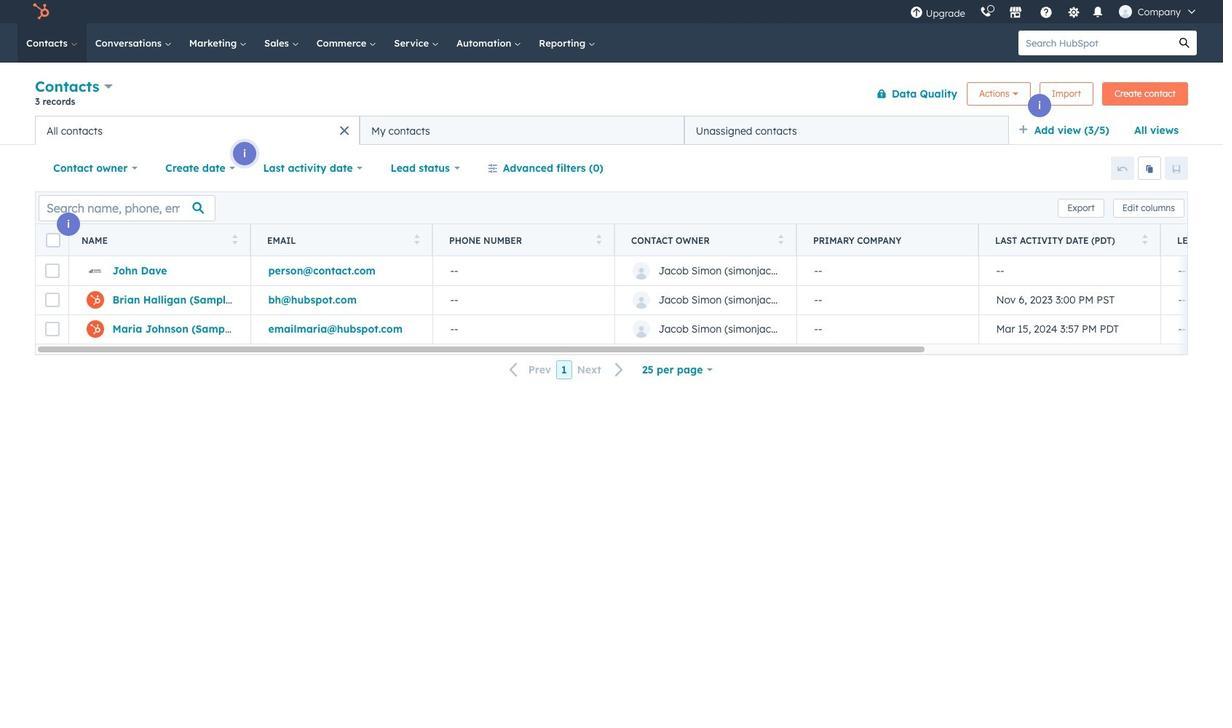 Task type: describe. For each thing, give the bounding box(es) containing it.
3 press to sort. element from the left
[[596, 234, 601, 246]]

Search HubSpot search field
[[1018, 31, 1172, 55]]

5 press to sort. image from the left
[[1142, 234, 1147, 244]]

2 press to sort. image from the left
[[414, 234, 419, 244]]

1 press to sort. element from the left
[[232, 234, 237, 246]]

marketplaces image
[[1009, 7, 1022, 20]]

3 press to sort. image from the left
[[596, 234, 601, 244]]



Task type: vqa. For each thing, say whether or not it's contained in the screenshot.
first Press to sort. element from the right
yes



Task type: locate. For each thing, give the bounding box(es) containing it.
column header
[[796, 224, 979, 256]]

banner
[[35, 75, 1188, 116]]

Search name, phone, email addresses, or company search field
[[39, 195, 215, 221]]

2 press to sort. element from the left
[[414, 234, 419, 246]]

menu
[[903, 0, 1206, 23]]

press to sort. element
[[232, 234, 237, 246], [414, 234, 419, 246], [596, 234, 601, 246], [778, 234, 783, 246], [1142, 234, 1147, 246]]

4 press to sort. image from the left
[[778, 234, 783, 244]]

1 press to sort. image from the left
[[232, 234, 237, 244]]

press to sort. image
[[232, 234, 237, 244], [414, 234, 419, 244], [596, 234, 601, 244], [778, 234, 783, 244], [1142, 234, 1147, 244]]

4 press to sort. element from the left
[[778, 234, 783, 246]]

jacob simon image
[[1119, 5, 1132, 18]]

pagination navigation
[[501, 360, 633, 380]]

5 press to sort. element from the left
[[1142, 234, 1147, 246]]



